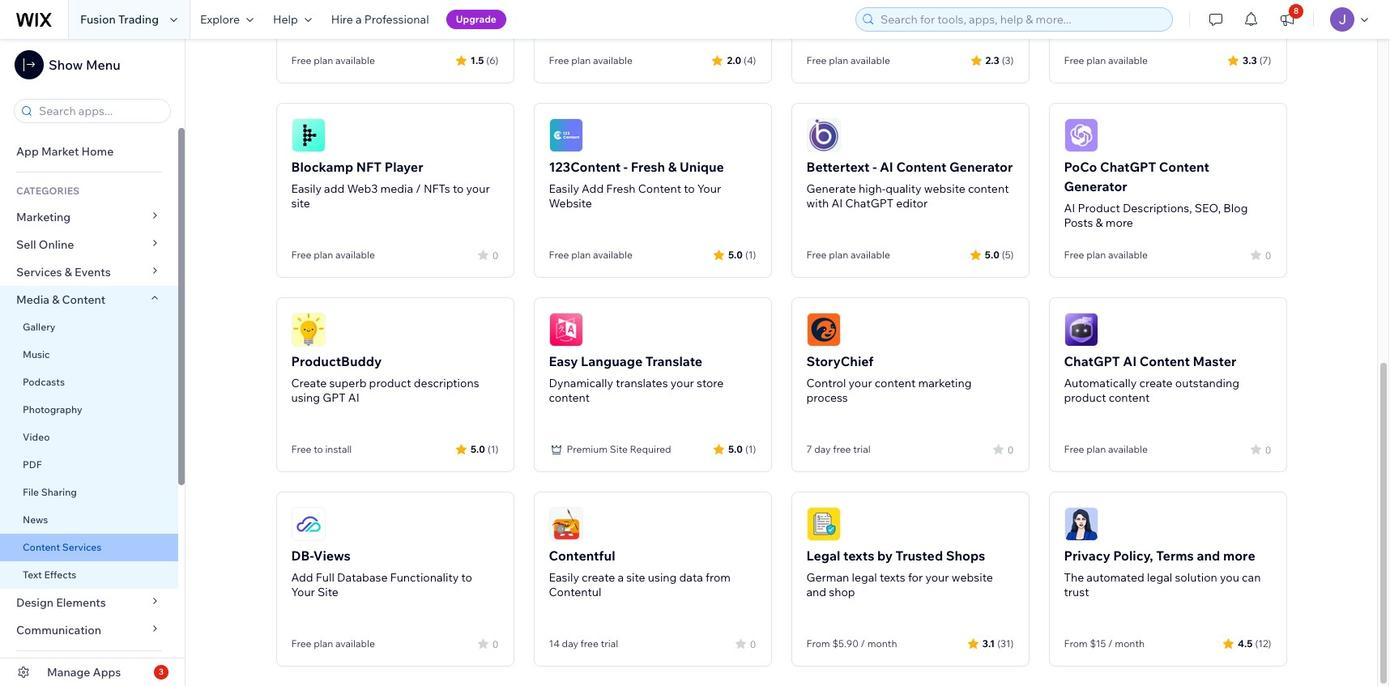 Task type: locate. For each thing, give the bounding box(es) containing it.
create down contentful at bottom
[[582, 571, 615, 585]]

texts left by
[[844, 548, 875, 564]]

contentful easily create a site using data from contentul
[[549, 548, 731, 600]]

1 vertical spatial add
[[291, 571, 313, 585]]

0 vertical spatial day
[[815, 443, 831, 456]]

photography
[[23, 404, 82, 416]]

/ right $5.90
[[861, 638, 866, 650]]

1 vertical spatial site
[[627, 571, 646, 585]]

fresh left "unique"
[[631, 159, 666, 175]]

ai left product
[[1065, 201, 1076, 216]]

easy language translate dynamically translates your store content
[[549, 353, 724, 405]]

easily down "123content"
[[549, 182, 579, 196]]

0 vertical spatial website
[[925, 182, 966, 196]]

product down chatgpt ai content master logo
[[1065, 391, 1107, 405]]

productbuddy create superb product descriptions using gpt ai
[[291, 353, 479, 405]]

0 vertical spatial a
[[356, 12, 362, 27]]

1 legal from the left
[[852, 571, 878, 585]]

1 vertical spatial day
[[562, 638, 579, 650]]

5.0 (1) for unique
[[729, 248, 757, 261]]

fresh down "123content"
[[607, 182, 636, 196]]

free right the 7
[[833, 443, 851, 456]]

1 from from the left
[[807, 638, 831, 650]]

0 horizontal spatial and
[[807, 585, 827, 600]]

easily down contentful at bottom
[[549, 571, 579, 585]]

0 horizontal spatial generator
[[950, 159, 1013, 175]]

0 vertical spatial site
[[291, 196, 310, 211]]

content down 'easy'
[[549, 391, 590, 405]]

easily
[[291, 182, 322, 196], [549, 182, 579, 196], [549, 571, 579, 585]]

texts
[[844, 548, 875, 564], [880, 571, 906, 585]]

your down translate
[[671, 376, 695, 391]]

0 horizontal spatial trial
[[601, 638, 619, 650]]

0 horizontal spatial using
[[291, 391, 320, 405]]

1 vertical spatial using
[[648, 571, 677, 585]]

gallery
[[23, 321, 55, 333]]

1 vertical spatial generator
[[1065, 178, 1128, 195]]

free plan available up 123content - fresh & unique logo
[[549, 54, 633, 66]]

0 vertical spatial site
[[610, 443, 628, 456]]

control
[[807, 376, 847, 391]]

day for storychief
[[815, 443, 831, 456]]

db-
[[291, 548, 313, 564]]

plan up poco chatgpt content generator logo
[[1087, 54, 1107, 66]]

using
[[291, 391, 320, 405], [648, 571, 677, 585]]

1 month from the left
[[868, 638, 898, 650]]

product
[[1078, 201, 1121, 216]]

/ left nfts
[[416, 182, 421, 196]]

design elements
[[16, 596, 106, 610]]

2 from from the left
[[1065, 638, 1088, 650]]

more up "you"
[[1224, 548, 1256, 564]]

1 vertical spatial chatgpt
[[846, 196, 894, 211]]

from left $15
[[1065, 638, 1088, 650]]

1 horizontal spatial your
[[698, 182, 722, 196]]

upgrade
[[456, 13, 497, 25]]

a
[[356, 12, 362, 27], [618, 571, 624, 585]]

trial right the 7
[[854, 443, 871, 456]]

/ for legal texts by trusted shops
[[861, 638, 866, 650]]

using inside the contentful easily create a site using data from contentul
[[648, 571, 677, 585]]

1 horizontal spatial -
[[873, 159, 877, 175]]

using left 'gpt'
[[291, 391, 320, 405]]

1 vertical spatial create
[[582, 571, 615, 585]]

0 vertical spatial your
[[698, 182, 722, 196]]

nft
[[356, 159, 382, 175]]

content down "unique"
[[638, 182, 682, 196]]

install
[[325, 443, 352, 456]]

services down news link
[[62, 541, 102, 554]]

1 horizontal spatial create
[[1140, 376, 1173, 391]]

- right "123content"
[[624, 159, 628, 175]]

more inside "poco chatgpt content generator ai product descriptions, seo, blog posts & more"
[[1106, 216, 1134, 230]]

bettertext - ai content generator logo image
[[807, 118, 841, 152]]

ai inside productbuddy create superb product descriptions using gpt ai
[[348, 391, 360, 405]]

texts left for
[[880, 571, 906, 585]]

1 horizontal spatial month
[[1116, 638, 1145, 650]]

5.0 for generator
[[985, 248, 1000, 261]]

plan down posts
[[1087, 249, 1107, 261]]

website
[[549, 196, 592, 211]]

design elements link
[[0, 589, 178, 617]]

to
[[453, 182, 464, 196], [684, 182, 695, 196], [314, 443, 323, 456], [462, 571, 473, 585]]

easy language translate logo image
[[549, 313, 583, 347]]

your inside the 123content - fresh & unique easily add fresh content to your website
[[698, 182, 722, 196]]

a right contentul
[[618, 571, 624, 585]]

podcasts link
[[0, 369, 178, 396]]

content inside bettertext - ai content generator generate high-quality website content with ai chatgpt editor
[[969, 182, 1009, 196]]

chatgpt right poco
[[1101, 159, 1157, 175]]

site
[[291, 196, 310, 211], [627, 571, 646, 585]]

0 vertical spatial free
[[833, 443, 851, 456]]

1 horizontal spatial generator
[[1065, 178, 1128, 195]]

database
[[337, 571, 388, 585]]

your right nfts
[[466, 182, 490, 196]]

0 vertical spatial add
[[582, 182, 604, 196]]

add down db-
[[291, 571, 313, 585]]

content up outstanding
[[1140, 353, 1191, 370]]

music link
[[0, 341, 178, 369]]

0 horizontal spatial day
[[562, 638, 579, 650]]

0 horizontal spatial month
[[868, 638, 898, 650]]

chatgpt ai content master logo image
[[1065, 313, 1099, 347]]

0 vertical spatial generator
[[950, 159, 1013, 175]]

using inside productbuddy create superb product descriptions using gpt ai
[[291, 391, 320, 405]]

a right hire on the top left of the page
[[356, 12, 362, 27]]

1 horizontal spatial site
[[610, 443, 628, 456]]

day right 14
[[562, 638, 579, 650]]

(1)
[[746, 248, 757, 261], [488, 443, 499, 455], [746, 443, 757, 455]]

0 horizontal spatial texts
[[844, 548, 875, 564]]

0 horizontal spatial site
[[291, 196, 310, 211]]

product inside productbuddy create superb product descriptions using gpt ai
[[369, 376, 411, 391]]

create left outstanding
[[1140, 376, 1173, 391]]

and left shop
[[807, 585, 827, 600]]

chatgpt left editor
[[846, 196, 894, 211]]

0 for chatgpt ai content master
[[1266, 444, 1272, 456]]

1 vertical spatial services
[[62, 541, 102, 554]]

create inside 'chatgpt ai content master automatically create outstanding product content'
[[1140, 376, 1173, 391]]

content inside "poco chatgpt content generator ai product descriptions, seo, blog posts & more"
[[1160, 159, 1210, 175]]

to right functionality
[[462, 571, 473, 585]]

1 horizontal spatial /
[[861, 638, 866, 650]]

editor
[[897, 196, 928, 211]]

music
[[23, 349, 50, 361]]

free for contentful
[[581, 638, 599, 650]]

- inside the 123content - fresh & unique easily add fresh content to your website
[[624, 159, 628, 175]]

website down shops
[[952, 571, 994, 585]]

blockamp
[[291, 159, 354, 175]]

for
[[909, 571, 923, 585]]

0 horizontal spatial from
[[807, 638, 831, 650]]

Search apps... field
[[34, 100, 165, 122]]

2 month from the left
[[1116, 638, 1145, 650]]

site inside the contentful easily create a site using data from contentul
[[627, 571, 646, 585]]

online
[[39, 237, 74, 252]]

site left data
[[627, 571, 646, 585]]

0 vertical spatial services
[[16, 265, 62, 280]]

& inside "poco chatgpt content generator ai product descriptions, seo, blog posts & more"
[[1096, 216, 1104, 230]]

blockamp nft player easily add web3 media / nfts to your site
[[291, 159, 490, 211]]

your right for
[[926, 571, 950, 585]]

content left "marketing"
[[875, 376, 916, 391]]

automated
[[1087, 571, 1145, 585]]

add inside the 123content - fresh & unique easily add fresh content to your website
[[582, 182, 604, 196]]

/ for privacy policy, terms and more
[[1109, 638, 1113, 650]]

- up high- at the top right
[[873, 159, 877, 175]]

0 horizontal spatial your
[[291, 585, 315, 600]]

easily down blockamp
[[291, 182, 322, 196]]

language
[[581, 353, 643, 370]]

site inside db-views add full database functionality to your site
[[318, 585, 339, 600]]

1 vertical spatial a
[[618, 571, 624, 585]]

0 vertical spatial using
[[291, 391, 320, 405]]

0 horizontal spatial a
[[356, 12, 362, 27]]

0 vertical spatial create
[[1140, 376, 1173, 391]]

web3
[[347, 182, 378, 196]]

product inside 'chatgpt ai content master automatically create outstanding product content'
[[1065, 391, 1107, 405]]

content up 5.0 (5)
[[969, 182, 1009, 196]]

1 vertical spatial site
[[318, 585, 339, 600]]

more inside privacy policy, terms and more the automated legal solution you can trust
[[1224, 548, 1256, 564]]

1 horizontal spatial and
[[1198, 548, 1221, 564]]

plan up bettertext - ai content generator logo
[[829, 54, 849, 66]]

0 vertical spatial fresh
[[631, 159, 666, 175]]

free plan available down website
[[549, 249, 633, 261]]

create
[[1140, 376, 1173, 391], [582, 571, 615, 585]]

content up seo,
[[1160, 159, 1210, 175]]

free plan available down with
[[807, 249, 891, 261]]

month for policy,
[[1116, 638, 1145, 650]]

pdf link
[[0, 451, 178, 479]]

1 vertical spatial trial
[[601, 638, 619, 650]]

menu
[[86, 57, 121, 73]]

0 horizontal spatial /
[[416, 182, 421, 196]]

(12)
[[1256, 637, 1272, 650]]

(1) for translates
[[746, 443, 757, 455]]

ai up high- at the top right
[[880, 159, 894, 175]]

2.0
[[727, 54, 742, 66]]

to down "unique"
[[684, 182, 695, 196]]

quality
[[886, 182, 922, 196]]

site right premium
[[610, 443, 628, 456]]

- inside bettertext - ai content generator generate high-quality website content with ai chatgpt editor
[[873, 159, 877, 175]]

0 horizontal spatial more
[[1106, 216, 1134, 230]]

0 horizontal spatial product
[[369, 376, 411, 391]]

1 horizontal spatial trial
[[854, 443, 871, 456]]

and up solution
[[1198, 548, 1221, 564]]

add down "123content"
[[582, 182, 604, 196]]

content inside "easy language translate dynamically translates your store content"
[[549, 391, 590, 405]]

1 horizontal spatial using
[[648, 571, 677, 585]]

from left $5.90
[[807, 638, 831, 650]]

& inside the 123content - fresh & unique easily add fresh content to your website
[[668, 159, 677, 175]]

to left install
[[314, 443, 323, 456]]

2.3
[[986, 54, 1000, 66]]

site left add
[[291, 196, 310, 211]]

your left full
[[291, 585, 315, 600]]

communication link
[[0, 617, 178, 644]]

0 horizontal spatial create
[[582, 571, 615, 585]]

1 horizontal spatial more
[[1224, 548, 1256, 564]]

effects
[[44, 569, 77, 581]]

chatgpt inside "poco chatgpt content generator ai product descriptions, seo, blog posts & more"
[[1101, 159, 1157, 175]]

0 vertical spatial trial
[[854, 443, 871, 456]]

month right $15
[[1116, 638, 1145, 650]]

content services link
[[0, 534, 178, 562]]

photography link
[[0, 396, 178, 424]]

media & content
[[16, 293, 106, 307]]

day right the 7
[[815, 443, 831, 456]]

free plan available up poco chatgpt content generator logo
[[1065, 54, 1148, 66]]

your
[[698, 182, 722, 196], [291, 585, 315, 600]]

services & events link
[[0, 259, 178, 286]]

1 vertical spatial your
[[291, 585, 315, 600]]

2 legal from the left
[[1148, 571, 1173, 585]]

your down "unique"
[[698, 182, 722, 196]]

from $15 / month
[[1065, 638, 1145, 650]]

1 horizontal spatial a
[[618, 571, 624, 585]]

1 horizontal spatial product
[[1065, 391, 1107, 405]]

fresh
[[631, 159, 666, 175], [607, 182, 636, 196]]

/
[[416, 182, 421, 196], [861, 638, 866, 650], [1109, 638, 1113, 650]]

trial right 14
[[601, 638, 619, 650]]

1 horizontal spatial add
[[582, 182, 604, 196]]

1 vertical spatial and
[[807, 585, 827, 600]]

content up quality
[[897, 159, 947, 175]]

free right 14
[[581, 638, 599, 650]]

content services
[[23, 541, 102, 554]]

2 horizontal spatial /
[[1109, 638, 1113, 650]]

product right superb
[[369, 376, 411, 391]]

legal down terms
[[1148, 571, 1173, 585]]

legal
[[852, 571, 878, 585], [1148, 571, 1173, 585]]

content up gallery link
[[62, 293, 106, 307]]

chatgpt up the automatically
[[1065, 353, 1121, 370]]

website right quality
[[925, 182, 966, 196]]

1 horizontal spatial day
[[815, 443, 831, 456]]

easy
[[549, 353, 578, 370]]

superb
[[329, 376, 367, 391]]

with
[[807, 196, 829, 211]]

more right posts
[[1106, 216, 1134, 230]]

media
[[16, 293, 49, 307]]

1 vertical spatial website
[[952, 571, 994, 585]]

0 vertical spatial and
[[1198, 548, 1221, 564]]

1 vertical spatial texts
[[880, 571, 906, 585]]

premium
[[567, 443, 608, 456]]

5.0 for descriptions
[[471, 443, 485, 455]]

your inside storychief control your content marketing process
[[849, 376, 873, 391]]

0 horizontal spatial site
[[318, 585, 339, 600]]

german
[[807, 571, 850, 585]]

0 horizontal spatial add
[[291, 571, 313, 585]]

trial for contentful
[[601, 638, 619, 650]]

plan down hire on the top left of the page
[[314, 54, 333, 66]]

website inside legal texts by trusted shops german legal texts for your website and shop
[[952, 571, 994, 585]]

$5.90
[[833, 638, 859, 650]]

0
[[493, 249, 499, 261], [1266, 249, 1272, 261], [1008, 444, 1014, 456], [1266, 444, 1272, 456], [493, 638, 499, 650], [750, 638, 757, 650]]

5.0 (1) for translates
[[729, 443, 757, 455]]

2 vertical spatial chatgpt
[[1065, 353, 1121, 370]]

plan up 123content - fresh & unique logo
[[572, 54, 591, 66]]

1 horizontal spatial legal
[[1148, 571, 1173, 585]]

outstanding
[[1176, 376, 1240, 391]]

month right $5.90
[[868, 638, 898, 650]]

&
[[668, 159, 677, 175], [1096, 216, 1104, 230], [65, 265, 72, 280], [52, 293, 59, 307]]

categories
[[16, 185, 79, 197]]

content
[[969, 182, 1009, 196], [875, 376, 916, 391], [549, 391, 590, 405], [1109, 391, 1150, 405]]

0 vertical spatial more
[[1106, 216, 1134, 230]]

unique
[[680, 159, 725, 175]]

posts
[[1065, 216, 1094, 230]]

from for privacy policy, terms and more
[[1065, 638, 1088, 650]]

explore
[[200, 12, 240, 27]]

site
[[610, 443, 628, 456], [318, 585, 339, 600]]

communication
[[16, 623, 104, 638]]

content left outstanding
[[1109, 391, 1150, 405]]

free for storychief
[[833, 443, 851, 456]]

high-
[[859, 182, 886, 196]]

content inside 'chatgpt ai content master automatically create outstanding product content'
[[1109, 391, 1150, 405]]

to right nfts
[[453, 182, 464, 196]]

legal right german
[[852, 571, 878, 585]]

& left "unique"
[[668, 159, 677, 175]]

0 vertical spatial chatgpt
[[1101, 159, 1157, 175]]

1 - from the left
[[624, 159, 628, 175]]

& right posts
[[1096, 216, 1104, 230]]

db-views logo image
[[291, 507, 325, 541]]

using left data
[[648, 571, 677, 585]]

1 vertical spatial more
[[1224, 548, 1256, 564]]

Search for tools, apps, help & more... field
[[876, 8, 1168, 31]]

services down the sell online
[[16, 265, 62, 280]]

0 horizontal spatial -
[[624, 159, 628, 175]]

file
[[23, 486, 39, 498]]

easily inside the 123content - fresh & unique easily add fresh content to your website
[[549, 182, 579, 196]]

product
[[369, 376, 411, 391], [1065, 391, 1107, 405]]

1 horizontal spatial free
[[833, 443, 851, 456]]

your down storychief
[[849, 376, 873, 391]]

2 - from the left
[[873, 159, 877, 175]]

1 vertical spatial free
[[581, 638, 599, 650]]

1 horizontal spatial from
[[1065, 638, 1088, 650]]

0 horizontal spatial free
[[581, 638, 599, 650]]

ai up the automatically
[[1124, 353, 1137, 370]]

add
[[582, 182, 604, 196], [291, 571, 313, 585]]

more
[[1106, 216, 1134, 230], [1224, 548, 1256, 564]]

ai right 'gpt'
[[348, 391, 360, 405]]

8
[[1294, 6, 1299, 16]]

day for contentful
[[562, 638, 579, 650]]

4.5
[[1239, 637, 1253, 650]]

1 vertical spatial fresh
[[607, 182, 636, 196]]

0 for poco chatgpt content generator
[[1266, 249, 1272, 261]]

1 horizontal spatial site
[[627, 571, 646, 585]]

0 horizontal spatial legal
[[852, 571, 878, 585]]

/ right $15
[[1109, 638, 1113, 650]]

site down the views
[[318, 585, 339, 600]]

generator
[[950, 159, 1013, 175], [1065, 178, 1128, 195]]

5.0 for unique
[[729, 248, 743, 261]]

services & events
[[16, 265, 111, 280]]



Task type: describe. For each thing, give the bounding box(es) containing it.
blog
[[1224, 201, 1249, 216]]

your inside legal texts by trusted shops german legal texts for your website and shop
[[926, 571, 950, 585]]

(1) for unique
[[746, 248, 757, 261]]

storychief
[[807, 353, 874, 370]]

generator inside bettertext - ai content generator generate high-quality website content with ai chatgpt editor
[[950, 159, 1013, 175]]

/ inside blockamp nft player easily add web3 media / nfts to your site
[[416, 182, 421, 196]]

shop
[[829, 585, 856, 600]]

dynamically
[[549, 376, 614, 391]]

0 for blockamp nft player
[[493, 249, 499, 261]]

apps
[[93, 665, 121, 680]]

legal inside legal texts by trusted shops german legal texts for your website and shop
[[852, 571, 878, 585]]

services inside content services link
[[62, 541, 102, 554]]

media
[[381, 182, 414, 196]]

using for contentful
[[648, 571, 677, 585]]

content inside storychief control your content marketing process
[[875, 376, 916, 391]]

1 horizontal spatial texts
[[880, 571, 906, 585]]

plan down add
[[314, 249, 333, 261]]

the
[[1065, 571, 1085, 585]]

website inside bettertext - ai content generator generate high-quality website content with ai chatgpt editor
[[925, 182, 966, 196]]

content inside the 123content - fresh & unique easily add fresh content to your website
[[638, 182, 682, 196]]

4.5 (12)
[[1239, 637, 1272, 650]]

3.3 (7)
[[1243, 54, 1272, 66]]

required
[[630, 443, 672, 456]]

legal
[[807, 548, 841, 564]]

- for bettertext
[[873, 159, 877, 175]]

2.3 (3)
[[986, 54, 1014, 66]]

chatgpt ai content master automatically create outstanding product content
[[1065, 353, 1240, 405]]

123content - fresh & unique easily add fresh content to your website
[[549, 159, 725, 211]]

db-views add full database functionality to your site
[[291, 548, 473, 600]]

marketing
[[919, 376, 972, 391]]

and inside legal texts by trusted shops german legal texts for your website and shop
[[807, 585, 827, 600]]

14 day free trial
[[549, 638, 619, 650]]

privacy policy, terms and more the automated legal solution you can trust
[[1065, 548, 1261, 600]]

descriptions,
[[1123, 201, 1193, 216]]

sell online
[[16, 237, 74, 252]]

add
[[324, 182, 345, 196]]

3.1
[[983, 637, 996, 650]]

free plan available down hire on the top left of the page
[[291, 54, 375, 66]]

free plan available down posts
[[1065, 249, 1148, 261]]

a inside the contentful easily create a site using data from contentul
[[618, 571, 624, 585]]

fusion
[[80, 12, 116, 27]]

news link
[[0, 507, 178, 534]]

legal inside privacy policy, terms and more the automated legal solution you can trust
[[1148, 571, 1173, 585]]

123content
[[549, 159, 621, 175]]

from for legal texts by trusted shops
[[807, 638, 831, 650]]

blockamp nft player logo image
[[291, 118, 325, 152]]

plan down the automatically
[[1087, 443, 1107, 456]]

poco chatgpt content generator logo image
[[1065, 118, 1099, 152]]

123content - fresh & unique logo image
[[549, 118, 583, 152]]

productbuddy logo image
[[291, 313, 325, 347]]

and inside privacy policy, terms and more the automated legal solution you can trust
[[1198, 548, 1221, 564]]

- for 123content
[[624, 159, 628, 175]]

plan down website
[[572, 249, 591, 261]]

5.0 (1) for descriptions
[[471, 443, 499, 455]]

elements
[[56, 596, 106, 610]]

$15
[[1090, 638, 1107, 650]]

ai right with
[[832, 196, 843, 211]]

solution
[[1176, 571, 1218, 585]]

trading
[[118, 12, 159, 27]]

show menu button
[[15, 50, 121, 79]]

create
[[291, 376, 327, 391]]

you
[[1221, 571, 1240, 585]]

0 vertical spatial texts
[[844, 548, 875, 564]]

chatgpt inside bettertext - ai content generator generate high-quality website content with ai chatgpt editor
[[846, 196, 894, 211]]

free plan available up bettertext - ai content generator logo
[[807, 54, 891, 66]]

trial for storychief
[[854, 443, 871, 456]]

legal texts by trusted shops logo image
[[807, 507, 841, 541]]

ai inside 'chatgpt ai content master automatically create outstanding product content'
[[1124, 353, 1137, 370]]

7
[[807, 443, 813, 456]]

hire a professional
[[331, 12, 429, 27]]

site inside blockamp nft player easily add web3 media / nfts to your site
[[291, 196, 310, 211]]

nfts
[[424, 182, 450, 196]]

add inside db-views add full database functionality to your site
[[291, 571, 313, 585]]

2.0 (4)
[[727, 54, 757, 66]]

1.5 (6)
[[471, 54, 499, 66]]

sidebar element
[[0, 39, 186, 687]]

(31)
[[998, 637, 1014, 650]]

shops
[[946, 548, 986, 564]]

app market home
[[16, 144, 114, 159]]

plan down full
[[314, 638, 333, 650]]

from $5.90 / month
[[807, 638, 898, 650]]

services inside services & events link
[[16, 265, 62, 280]]

poco
[[1065, 159, 1098, 175]]

(5)
[[1002, 248, 1014, 261]]

ai inside "poco chatgpt content generator ai product descriptions, seo, blog posts & more"
[[1065, 201, 1076, 216]]

1.5
[[471, 54, 484, 66]]

views
[[313, 548, 351, 564]]

3.3
[[1243, 54, 1258, 66]]

free plan available down add
[[291, 249, 375, 261]]

automatically
[[1065, 376, 1137, 391]]

month for texts
[[868, 638, 898, 650]]

your inside blockamp nft player easily add web3 media / nfts to your site
[[466, 182, 490, 196]]

file sharing link
[[0, 479, 178, 507]]

trusted
[[896, 548, 944, 564]]

your inside "easy language translate dynamically translates your store content"
[[671, 376, 695, 391]]

& right the media
[[52, 293, 59, 307]]

to inside the 123content - fresh & unique easily add fresh content to your website
[[684, 182, 695, 196]]

video link
[[0, 424, 178, 451]]

manage apps
[[47, 665, 121, 680]]

free plan available down full
[[291, 638, 375, 650]]

marketing
[[16, 210, 71, 225]]

create inside the contentful easily create a site using data from contentul
[[582, 571, 615, 585]]

upgrade button
[[446, 10, 506, 29]]

easily inside the contentful easily create a site using data from contentul
[[549, 571, 579, 585]]

0 for db-views
[[493, 638, 499, 650]]

using for productbuddy
[[291, 391, 320, 405]]

privacy
[[1065, 548, 1111, 564]]

5.0 (5)
[[985, 248, 1014, 261]]

pdf
[[23, 459, 42, 471]]

chatgpt inside 'chatgpt ai content master automatically create outstanding product content'
[[1065, 353, 1121, 370]]

3.1 (31)
[[983, 637, 1014, 650]]

player
[[385, 159, 424, 175]]

storychief logo image
[[807, 313, 841, 347]]

video
[[23, 431, 50, 443]]

events
[[75, 265, 111, 280]]

to inside db-views add full database functionality to your site
[[462, 571, 473, 585]]

show
[[49, 57, 83, 73]]

14
[[549, 638, 560, 650]]

(6)
[[487, 54, 499, 66]]

process
[[807, 391, 848, 405]]

premium site required
[[567, 443, 672, 456]]

seo,
[[1195, 201, 1222, 216]]

easily inside blockamp nft player easily add web3 media / nfts to your site
[[291, 182, 322, 196]]

bettertext - ai content generator generate high-quality website content with ai chatgpt editor
[[807, 159, 1013, 211]]

by
[[878, 548, 893, 564]]

free plan available down the automatically
[[1065, 443, 1148, 456]]

text
[[23, 569, 42, 581]]

generator inside "poco chatgpt content generator ai product descriptions, seo, blog posts & more"
[[1065, 178, 1128, 195]]

policy,
[[1114, 548, 1154, 564]]

news
[[23, 514, 48, 526]]

privacy policy, terms and more logo image
[[1065, 507, 1099, 541]]

text effects link
[[0, 562, 178, 589]]

& left the events
[[65, 265, 72, 280]]

5.0 for translates
[[729, 443, 743, 455]]

trust
[[1065, 585, 1090, 600]]

translate
[[646, 353, 703, 370]]

your inside db-views add full database functionality to your site
[[291, 585, 315, 600]]

generate
[[807, 182, 857, 196]]

0 for storychief
[[1008, 444, 1014, 456]]

fusion trading
[[80, 12, 159, 27]]

(1) for descriptions
[[488, 443, 499, 455]]

free to install
[[291, 443, 352, 456]]

hire a professional link
[[322, 0, 439, 39]]

help
[[273, 12, 298, 27]]

contentful logo image
[[549, 507, 583, 541]]

file sharing
[[23, 486, 77, 498]]

plan down with
[[829, 249, 849, 261]]

podcasts
[[23, 376, 65, 388]]

app market home link
[[0, 138, 178, 165]]

0 for contentful
[[750, 638, 757, 650]]

content inside 'chatgpt ai content master automatically create outstanding product content'
[[1140, 353, 1191, 370]]

translates
[[616, 376, 668, 391]]

content inside bettertext - ai content generator generate high-quality website content with ai chatgpt editor
[[897, 159, 947, 175]]

sell online link
[[0, 231, 178, 259]]

to inside blockamp nft player easily add web3 media / nfts to your site
[[453, 182, 464, 196]]

content down news
[[23, 541, 60, 554]]



Task type: vqa. For each thing, say whether or not it's contained in the screenshot.


